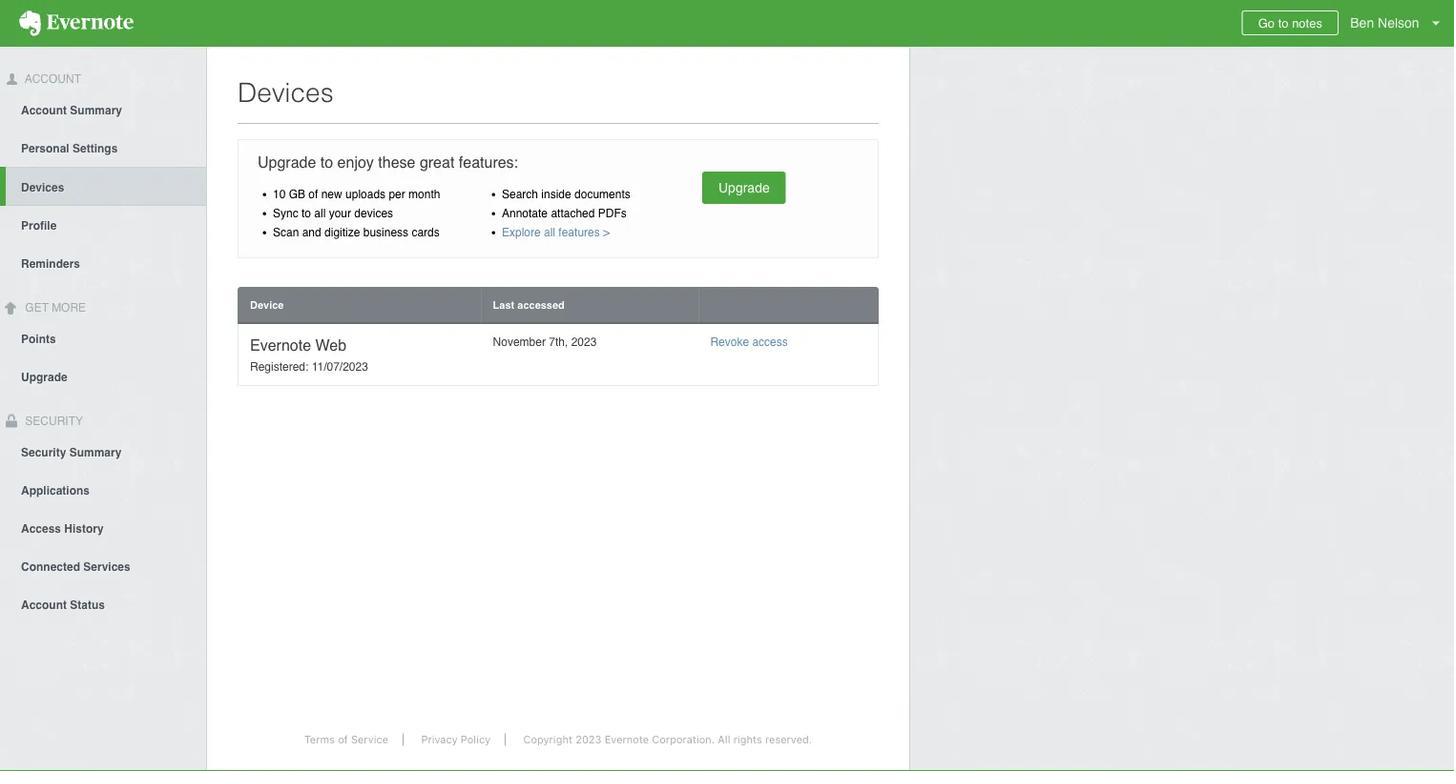 Task type: describe. For each thing, give the bounding box(es) containing it.
settings
[[73, 142, 118, 155]]

explore all features > link
[[502, 226, 610, 239]]

history
[[64, 522, 104, 536]]

get more
[[22, 301, 86, 315]]

ben nelson link
[[1346, 0, 1454, 47]]

accessed
[[517, 299, 565, 311]]

evernote image
[[0, 10, 153, 36]]

copyright
[[523, 734, 572, 747]]

access
[[21, 522, 61, 536]]

personal settings
[[21, 142, 118, 155]]

device
[[250, 299, 284, 311]]

upgrade for upgrade to enjoy these great features:
[[258, 154, 316, 171]]

documents
[[574, 187, 630, 201]]

gb
[[289, 187, 305, 201]]

profile
[[21, 219, 57, 233]]

terms of service link
[[290, 734, 404, 747]]

0 vertical spatial 2023
[[571, 336, 597, 349]]

rights
[[733, 734, 762, 747]]

personal settings link
[[0, 129, 206, 167]]

account summary link
[[0, 90, 206, 129]]

privacy policy
[[421, 734, 491, 747]]

1 vertical spatial upgrade link
[[0, 357, 206, 396]]

devices link
[[6, 167, 206, 206]]

revoke
[[710, 336, 749, 349]]

10
[[273, 187, 286, 201]]

to inside 10 gb of new uploads per month sync to all your devices scan and digitize business cards
[[302, 207, 311, 220]]

per
[[389, 187, 405, 201]]

service
[[351, 734, 388, 747]]

features:
[[459, 154, 518, 171]]

features
[[559, 226, 600, 239]]

these
[[378, 154, 415, 171]]

summary for security summary
[[69, 446, 122, 459]]

and
[[302, 226, 321, 239]]

account status link
[[0, 585, 206, 623]]

access
[[752, 336, 788, 349]]

month
[[408, 187, 440, 201]]

1 horizontal spatial evernote
[[605, 734, 649, 747]]

profile link
[[0, 206, 206, 244]]

terms of service
[[304, 734, 388, 747]]

copyright 2023 evernote corporation. all rights reserved.
[[523, 734, 812, 747]]

sync
[[273, 207, 298, 220]]

privacy
[[421, 734, 458, 747]]

scan
[[273, 226, 299, 239]]

business
[[363, 226, 408, 239]]

search
[[502, 187, 538, 201]]

upgrade for the topmost upgrade link
[[718, 180, 770, 196]]

notes
[[1292, 16, 1322, 30]]

account for account status
[[21, 599, 67, 612]]

reminders
[[21, 257, 80, 271]]

10 gb of new uploads per month sync to all your devices scan and digitize business cards
[[273, 187, 440, 239]]

revoke access link
[[710, 336, 788, 349]]

last accessed
[[493, 299, 565, 311]]

upgrade for the bottom upgrade link
[[21, 371, 67, 384]]

0 vertical spatial upgrade link
[[702, 172, 786, 204]]

ben
[[1350, 15, 1374, 31]]

0 horizontal spatial devices
[[21, 181, 64, 194]]

digitize
[[324, 226, 360, 239]]

security summary link
[[0, 433, 206, 471]]

explore
[[502, 226, 541, 239]]

reserved.
[[765, 734, 812, 747]]

registered:
[[250, 361, 309, 374]]

annotate
[[502, 207, 548, 220]]

points link
[[0, 319, 206, 357]]

evernote web registered: 11/07/2023
[[250, 336, 368, 374]]

more
[[52, 301, 86, 315]]

great
[[420, 154, 455, 171]]

november
[[493, 336, 546, 349]]

search inside documents annotate attached pdfs explore all features >
[[502, 187, 630, 239]]

inside
[[541, 187, 571, 201]]

all
[[718, 734, 730, 747]]



Task type: vqa. For each thing, say whether or not it's contained in the screenshot.
second tab from the left
no



Task type: locate. For each thing, give the bounding box(es) containing it.
to
[[1278, 16, 1289, 30], [320, 154, 333, 171], [302, 207, 311, 220]]

all left your
[[314, 207, 326, 220]]

go
[[1258, 16, 1275, 30]]

privacy policy link
[[407, 734, 506, 747]]

0 horizontal spatial upgrade link
[[0, 357, 206, 396]]

2023 right 7th,
[[571, 336, 597, 349]]

account up personal
[[21, 104, 67, 117]]

of right 'gb'
[[309, 187, 318, 201]]

to left enjoy
[[320, 154, 333, 171]]

0 vertical spatial devices
[[238, 77, 334, 108]]

1 vertical spatial account
[[21, 104, 67, 117]]

account up "account summary"
[[22, 73, 81, 86]]

0 vertical spatial evernote
[[250, 336, 311, 354]]

1 vertical spatial evernote
[[605, 734, 649, 747]]

account status
[[21, 599, 105, 612]]

devices
[[354, 207, 393, 220]]

new
[[321, 187, 342, 201]]

0 vertical spatial summary
[[70, 104, 122, 117]]

0 horizontal spatial of
[[309, 187, 318, 201]]

upgrade link
[[702, 172, 786, 204], [0, 357, 206, 396]]

applications
[[21, 484, 90, 497]]

summary for account summary
[[70, 104, 122, 117]]

enjoy
[[337, 154, 374, 171]]

cards
[[412, 226, 440, 239]]

evernote inside the evernote web registered: 11/07/2023
[[250, 336, 311, 354]]

1 horizontal spatial devices
[[238, 77, 334, 108]]

1 vertical spatial devices
[[21, 181, 64, 194]]

0 vertical spatial security
[[22, 415, 83, 428]]

2 vertical spatial upgrade
[[21, 371, 67, 384]]

2 vertical spatial account
[[21, 599, 67, 612]]

1 horizontal spatial of
[[338, 734, 348, 747]]

devices
[[238, 77, 334, 108], [21, 181, 64, 194]]

get
[[25, 301, 49, 315]]

to for go
[[1278, 16, 1289, 30]]

summary inside account summary link
[[70, 104, 122, 117]]

upgrade
[[258, 154, 316, 171], [718, 180, 770, 196], [21, 371, 67, 384]]

of inside 10 gb of new uploads per month sync to all your devices scan and digitize business cards
[[309, 187, 318, 201]]

security for security
[[22, 415, 83, 428]]

to right go
[[1278, 16, 1289, 30]]

0 horizontal spatial evernote
[[250, 336, 311, 354]]

all inside 10 gb of new uploads per month sync to all your devices scan and digitize business cards
[[314, 207, 326, 220]]

corporation.
[[652, 734, 715, 747]]

go to notes link
[[1242, 10, 1339, 35]]

1 vertical spatial 2023
[[575, 734, 602, 747]]

all
[[314, 207, 326, 220], [544, 226, 555, 239]]

policy
[[461, 734, 491, 747]]

2023 right copyright
[[575, 734, 602, 747]]

1 vertical spatial all
[[544, 226, 555, 239]]

security summary
[[21, 446, 122, 459]]

to for upgrade
[[320, 154, 333, 171]]

revoke access
[[710, 336, 788, 349]]

uploads
[[345, 187, 386, 201]]

0 vertical spatial all
[[314, 207, 326, 220]]

web
[[315, 336, 346, 354]]

evernote link
[[0, 0, 153, 47]]

summary
[[70, 104, 122, 117], [69, 446, 122, 459]]

nelson
[[1378, 15, 1419, 31]]

go to notes
[[1258, 16, 1322, 30]]

0 vertical spatial of
[[309, 187, 318, 201]]

to up and
[[302, 207, 311, 220]]

security up "applications"
[[21, 446, 66, 459]]

0 vertical spatial account
[[22, 73, 81, 86]]

1 horizontal spatial upgrade link
[[702, 172, 786, 204]]

2023
[[571, 336, 597, 349], [575, 734, 602, 747]]

1 vertical spatial security
[[21, 446, 66, 459]]

all right explore
[[544, 226, 555, 239]]

security up 'security summary'
[[22, 415, 83, 428]]

all inside the search inside documents annotate attached pdfs explore all features >
[[544, 226, 555, 239]]

personal
[[21, 142, 69, 155]]

0 horizontal spatial all
[[314, 207, 326, 220]]

connected services
[[21, 560, 130, 574]]

account for account
[[22, 73, 81, 86]]

1 horizontal spatial all
[[544, 226, 555, 239]]

summary inside security summary link
[[69, 446, 122, 459]]

0 horizontal spatial to
[[302, 207, 311, 220]]

points
[[21, 333, 56, 346]]

evernote up registered:
[[250, 336, 311, 354]]

of right terms
[[338, 734, 348, 747]]

1 horizontal spatial to
[[320, 154, 333, 171]]

status
[[70, 599, 105, 612]]

terms
[[304, 734, 335, 747]]

2 vertical spatial to
[[302, 207, 311, 220]]

reminders link
[[0, 244, 206, 282]]

1 horizontal spatial upgrade
[[258, 154, 316, 171]]

ben nelson
[[1350, 15, 1419, 31]]

attached
[[551, 207, 595, 220]]

2 horizontal spatial upgrade
[[718, 180, 770, 196]]

account for account summary
[[21, 104, 67, 117]]

7th,
[[549, 336, 568, 349]]

0 horizontal spatial upgrade
[[21, 371, 67, 384]]

1 vertical spatial to
[[320, 154, 333, 171]]

security
[[22, 415, 83, 428], [21, 446, 66, 459]]

upgrade to enjoy these great features:
[[258, 154, 518, 171]]

applications link
[[0, 471, 206, 509]]

connected
[[21, 560, 80, 574]]

0 vertical spatial upgrade
[[258, 154, 316, 171]]

account down the connected
[[21, 599, 67, 612]]

last
[[493, 299, 514, 311]]

of
[[309, 187, 318, 201], [338, 734, 348, 747]]

access history link
[[0, 509, 206, 547]]

11/07/2023
[[312, 361, 368, 374]]

1 vertical spatial of
[[338, 734, 348, 747]]

access history
[[21, 522, 104, 536]]

pdfs
[[598, 207, 627, 220]]

2 horizontal spatial to
[[1278, 16, 1289, 30]]

evernote left 'corporation.'
[[605, 734, 649, 747]]

1 vertical spatial upgrade
[[718, 180, 770, 196]]

0 vertical spatial to
[[1278, 16, 1289, 30]]

account summary
[[21, 104, 122, 117]]

evernote
[[250, 336, 311, 354], [605, 734, 649, 747]]

security for security summary
[[21, 446, 66, 459]]

november 7th, 2023
[[493, 336, 597, 349]]

summary up applications link
[[69, 446, 122, 459]]

1 vertical spatial summary
[[69, 446, 122, 459]]

>
[[603, 226, 610, 239]]

account
[[22, 73, 81, 86], [21, 104, 67, 117], [21, 599, 67, 612]]

your
[[329, 207, 351, 220]]

services
[[83, 560, 130, 574]]

summary up personal settings link
[[70, 104, 122, 117]]

connected services link
[[0, 547, 206, 585]]



